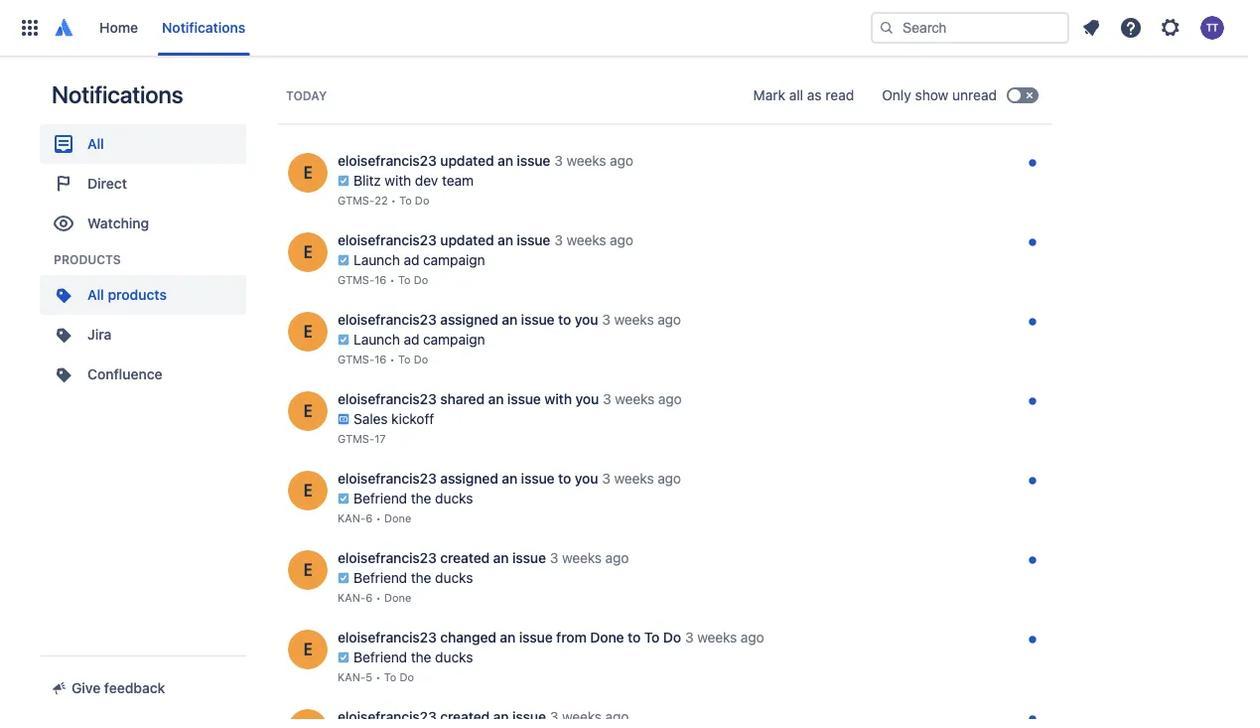 Task type: locate. For each thing, give the bounding box(es) containing it.
4 gtms- from the top
[[338, 433, 375, 446]]

2 vertical spatial product image
[[52, 363, 75, 386]]

gtms-16 • to do up 17
[[338, 353, 428, 366]]

0 vertical spatial you
[[575, 311, 598, 328]]

gtms-16 • to do link up 17
[[338, 350, 428, 370]]

eloisefrancis23 created an issue 3 weeks ago
[[338, 550, 629, 566]]

2 eloisefrancis23 image from the top
[[288, 550, 328, 590]]

gtms-16 • to do link for eloisefrancis23 updated an issue
[[338, 270, 428, 290]]

to up with
[[558, 311, 571, 328]]

all products
[[87, 287, 167, 303]]

gtms-16 • to do for eloisefrancis23 assigned an issue to you
[[338, 353, 428, 366]]

do
[[415, 194, 430, 207], [414, 274, 428, 287], [414, 353, 428, 366], [663, 629, 682, 646], [400, 671, 414, 684]]

watching
[[87, 215, 149, 231]]

0 vertical spatial eloisefrancis23 updated an issue 3 weeks ago
[[338, 152, 634, 169]]

issue
[[517, 152, 551, 169], [517, 232, 551, 248], [521, 311, 555, 328], [508, 391, 541, 407], [521, 470, 555, 487], [513, 550, 546, 566], [519, 629, 553, 646]]

1 vertical spatial product image
[[52, 323, 75, 347]]

do for the kan-5 • to do link
[[400, 671, 414, 684]]

1 vertical spatial you
[[576, 391, 599, 407]]

2 vertical spatial kan-
[[338, 671, 366, 684]]

1 vertical spatial assigned
[[440, 470, 498, 487]]

•
[[391, 194, 396, 207], [390, 274, 395, 287], [390, 353, 395, 366], [376, 512, 381, 525], [376, 592, 381, 604], [376, 671, 381, 684]]

you
[[575, 311, 598, 328], [576, 391, 599, 407], [575, 470, 598, 487]]

product image left confluence
[[52, 363, 75, 386]]

1 vertical spatial kan-6 • done link
[[338, 588, 412, 608]]

0 vertical spatial gtms-16 • to do
[[338, 274, 428, 287]]

0 vertical spatial done
[[384, 512, 412, 525]]

1 eloisefrancis23 image from the top
[[288, 153, 328, 193]]

an for gtms-22 • to do link
[[498, 152, 513, 169]]

kan-6 • done for eloisefrancis23 created an issue
[[338, 592, 412, 604]]

4 eloisefrancis23 image from the top
[[288, 471, 328, 511]]

done
[[384, 512, 412, 525], [384, 592, 412, 604], [590, 629, 624, 646]]

1 updated from the top
[[440, 152, 494, 169]]

watching image
[[52, 212, 75, 235]]

3 eloisefrancis23 image from the top
[[288, 391, 328, 431]]

1 vertical spatial kan-6 • done
[[338, 592, 412, 604]]

banner
[[0, 0, 1249, 56]]

products
[[108, 287, 167, 303]]

to
[[399, 194, 412, 207], [398, 274, 411, 287], [398, 353, 411, 366], [644, 629, 660, 646], [384, 671, 397, 684]]

3 kan- from the top
[[338, 671, 366, 684]]

eloisefrancis23 for gtms-17 link
[[338, 391, 437, 407]]

eloisefrancis23 assigned an issue to you 3 weeks ago
[[338, 311, 681, 328], [338, 470, 681, 487]]

1 assigned from the top
[[440, 311, 498, 328]]

kan- for eloisefrancis23 changed an issue from done to to do 3 weeks ago
[[338, 671, 366, 684]]

1 eloisefrancis23 assigned an issue to you 3 weeks ago from the top
[[338, 311, 681, 328]]

to right from
[[628, 629, 641, 646]]

2 vertical spatial you
[[575, 470, 598, 487]]

assigned for gtms-16 • to do
[[440, 311, 498, 328]]

all for all products
[[87, 287, 104, 303]]

1 kan-6 • done link from the top
[[338, 509, 412, 528]]

home
[[99, 19, 138, 36]]

0 vertical spatial to
[[558, 311, 571, 328]]

1 vertical spatial gtms-16 • to do
[[338, 353, 428, 366]]

eloisefrancis23 image for eloisefrancis23 changed an issue from done to to do
[[288, 630, 328, 670]]

2 assigned from the top
[[440, 470, 498, 487]]

1 product image from the top
[[52, 283, 75, 307]]

2 vertical spatial eloisefrancis23 image
[[288, 630, 328, 670]]

kan-6 • done for eloisefrancis23 assigned an issue to you
[[338, 512, 412, 525]]

2 kan- from the top
[[338, 592, 366, 604]]

1 eloisefrancis23 from the top
[[338, 152, 437, 169]]

jira button
[[40, 315, 246, 355]]

all
[[87, 136, 104, 152], [87, 287, 104, 303]]

unread
[[953, 87, 997, 103]]

1 vertical spatial eloisefrancis23 image
[[288, 550, 328, 590]]

0 vertical spatial 6
[[366, 512, 373, 525]]

products
[[54, 252, 121, 266]]

you for done
[[575, 470, 598, 487]]

3 product image from the top
[[52, 363, 75, 386]]

1 vertical spatial eloisefrancis23 updated an issue 3 weeks ago
[[338, 232, 634, 248]]

atlassian image
[[52, 16, 75, 40]]

0 vertical spatial gtms-16 • to do link
[[338, 270, 428, 290]]

3 eloisefrancis23 image from the top
[[288, 630, 328, 670]]

only show unread
[[882, 87, 997, 103]]

kan-6 • done link up kan-5 • to do
[[338, 588, 412, 608]]

to
[[558, 311, 571, 328], [558, 470, 571, 487], [628, 629, 641, 646]]

done down 17
[[384, 512, 412, 525]]

today
[[286, 88, 327, 102]]

eloisefrancis23 image for gtms-22 • to do
[[288, 153, 328, 193]]

assigned up created on the left of the page
[[440, 470, 498, 487]]

kan- for eloisefrancis23 created an issue 3 weeks ago
[[338, 592, 366, 604]]

1 vertical spatial 16
[[375, 353, 387, 366]]

0 vertical spatial assigned
[[440, 311, 498, 328]]

2 eloisefrancis23 assigned an issue to you 3 weeks ago from the top
[[338, 470, 681, 487]]

only
[[882, 87, 912, 103]]

kan-6 • done down 17
[[338, 512, 412, 525]]

an
[[498, 152, 513, 169], [498, 232, 513, 248], [502, 311, 518, 328], [488, 391, 504, 407], [502, 470, 518, 487], [493, 550, 509, 566], [500, 629, 516, 646]]

home element
[[12, 0, 871, 56]]

3 gtms- from the top
[[338, 353, 375, 366]]

Search field
[[871, 12, 1070, 44]]

you for to
[[575, 311, 598, 328]]

product image down products
[[52, 283, 75, 307]]

2 eloisefrancis23 updated an issue 3 weeks ago from the top
[[338, 232, 634, 248]]

an for gtms-17 link
[[488, 391, 504, 407]]

eloisefrancis23 image for gtms-17
[[288, 391, 328, 431]]

direct
[[87, 175, 127, 192]]

eloisefrancis23
[[338, 152, 437, 169], [338, 232, 437, 248], [338, 311, 437, 328], [338, 391, 437, 407], [338, 470, 437, 487], [338, 550, 437, 566], [338, 629, 437, 646]]

16 for eloisefrancis23 assigned an issue to you
[[375, 353, 387, 366]]

6 down gtms-17 link
[[366, 512, 373, 525]]

eloisefrancis23 changed an issue from done to to do 3 weeks ago
[[338, 629, 764, 646]]

6
[[366, 512, 373, 525], [366, 592, 373, 604]]

gtms-22 • to do link
[[338, 191, 430, 211]]

2 eloisefrancis23 image from the top
[[288, 312, 328, 352]]

6 up 5
[[366, 592, 373, 604]]

product image
[[52, 283, 75, 307], [52, 323, 75, 347], [52, 363, 75, 386]]

kan-6 • done link
[[338, 509, 412, 528], [338, 588, 412, 608]]

weeks
[[567, 152, 606, 169], [567, 232, 606, 248], [614, 311, 654, 328], [615, 391, 655, 407], [614, 470, 654, 487], [562, 550, 602, 566], [698, 629, 737, 646]]

kan-6 • done link for eloisefrancis23 assigned an issue to you
[[338, 509, 412, 528]]

kan-6 • done
[[338, 512, 412, 525], [338, 592, 412, 604]]

gtms-17 link
[[338, 429, 386, 449]]

2 16 from the top
[[375, 353, 387, 366]]

0 vertical spatial all
[[87, 136, 104, 152]]

2 kan-6 • done from the top
[[338, 592, 412, 604]]

an for the kan-5 • to do link
[[500, 629, 516, 646]]

1 16 from the top
[[375, 274, 387, 287]]

1 vertical spatial all
[[87, 287, 104, 303]]

1 gtms- from the top
[[338, 194, 375, 207]]

eloisefrancis23 assigned an issue to you 3 weeks ago for gtms-16 • to do
[[338, 311, 681, 328]]

16 down 22
[[375, 274, 387, 287]]

updated
[[440, 152, 494, 169], [440, 232, 494, 248]]

0 vertical spatial eloisefrancis23 image
[[288, 232, 328, 272]]

eloisefrancis23 updated an issue 3 weeks ago
[[338, 152, 634, 169], [338, 232, 634, 248]]

16
[[375, 274, 387, 287], [375, 353, 387, 366]]

show
[[915, 87, 949, 103]]

appswitcher icon image
[[18, 16, 42, 40]]

gtms-
[[338, 194, 375, 207], [338, 274, 375, 287], [338, 353, 375, 366], [338, 433, 375, 446]]

all down products
[[87, 287, 104, 303]]

eloisefrancis23 assigned an issue to you 3 weeks ago down eloisefrancis23 shared an issue with you 3 weeks ago
[[338, 470, 681, 487]]

1 gtms-16 • to do from the top
[[338, 274, 428, 287]]

1 vertical spatial to
[[558, 470, 571, 487]]

7 eloisefrancis23 from the top
[[338, 629, 437, 646]]

1 kan- from the top
[[338, 512, 366, 525]]

give
[[72, 680, 101, 696]]

notifications up all button
[[52, 80, 183, 108]]

2 eloisefrancis23 from the top
[[338, 232, 437, 248]]

updated for gtms-16 • to do
[[440, 232, 494, 248]]

atlassian image
[[52, 16, 75, 40]]

all right any image
[[87, 136, 104, 152]]

1 6 from the top
[[366, 512, 373, 525]]

0 vertical spatial kan-
[[338, 512, 366, 525]]

0 vertical spatial product image
[[52, 283, 75, 307]]

16 up 17
[[375, 353, 387, 366]]

product image inside jira button
[[52, 323, 75, 347]]

2 6 from the top
[[366, 592, 373, 604]]

assigned
[[440, 311, 498, 328], [440, 470, 498, 487]]

2 kan-6 • done link from the top
[[338, 588, 412, 608]]

1 eloisefrancis23 updated an issue 3 weeks ago from the top
[[338, 152, 634, 169]]

eloisefrancis23 image
[[288, 232, 328, 272], [288, 550, 328, 590], [288, 630, 328, 670]]

0 vertical spatial 16
[[375, 274, 387, 287]]

4 eloisefrancis23 from the top
[[338, 391, 437, 407]]

2 all from the top
[[87, 287, 104, 303]]

with
[[545, 391, 572, 407]]

done up kan-5 • to do
[[384, 592, 412, 604]]

all products button
[[40, 275, 246, 315]]

1 kan-6 • done from the top
[[338, 512, 412, 525]]

assigned up shared at the bottom of the page
[[440, 311, 498, 328]]

1 vertical spatial updated
[[440, 232, 494, 248]]

1 vertical spatial 6
[[366, 592, 373, 604]]

from
[[556, 629, 587, 646]]

product image left jira
[[52, 323, 75, 347]]

product image inside button
[[52, 283, 75, 307]]

direct image
[[52, 172, 75, 196]]

mark
[[754, 87, 786, 103]]

kan-
[[338, 512, 366, 525], [338, 592, 366, 604], [338, 671, 366, 684]]

done right from
[[590, 629, 624, 646]]

gtms-16 • to do down gtms-22 • to do link
[[338, 274, 428, 287]]

2 gtms-16 • to do from the top
[[338, 353, 428, 366]]

gtms-16 • to do link
[[338, 270, 428, 290], [338, 350, 428, 370]]

0 vertical spatial kan-6 • done
[[338, 512, 412, 525]]

0 vertical spatial notifications
[[162, 19, 246, 36]]

gtms-16 • to do link down gtms-22 • to do link
[[338, 270, 428, 290]]

1 eloisefrancis23 image from the top
[[288, 232, 328, 272]]

2 gtms- from the top
[[338, 274, 375, 287]]

notifications right home
[[162, 19, 246, 36]]

eloisefrancis23 image
[[288, 153, 328, 193], [288, 312, 328, 352], [288, 391, 328, 431], [288, 471, 328, 511]]

16 for eloisefrancis23 updated an issue
[[375, 274, 387, 287]]

ago
[[610, 152, 634, 169], [610, 232, 634, 248], [658, 311, 681, 328], [658, 391, 682, 407], [658, 470, 681, 487], [606, 550, 629, 566], [741, 629, 764, 646]]

help icon image
[[1119, 16, 1143, 40]]

1 vertical spatial done
[[384, 592, 412, 604]]

1 vertical spatial eloisefrancis23 assigned an issue to you 3 weeks ago
[[338, 470, 681, 487]]

eloisefrancis23 image for kan-6 • done
[[288, 471, 328, 511]]

2 gtms-16 • to do link from the top
[[338, 350, 428, 370]]

5 eloisefrancis23 from the top
[[338, 470, 437, 487]]

kan-5 • to do link
[[338, 668, 414, 687]]

kan-6 • done up kan-5 • to do
[[338, 592, 412, 604]]

1 all from the top
[[87, 136, 104, 152]]

3 eloisefrancis23 from the top
[[338, 311, 437, 328]]

notifications
[[162, 19, 246, 36], [52, 80, 183, 108]]

1 vertical spatial gtms-16 • to do link
[[338, 350, 428, 370]]

kan-6 • done link down 17
[[338, 509, 412, 528]]

2 updated from the top
[[440, 232, 494, 248]]

0 vertical spatial kan-6 • done link
[[338, 509, 412, 528]]

product image inside confluence button
[[52, 363, 75, 386]]

eloisefrancis23 updated an issue 3 weeks ago for gtms-16 • to do
[[338, 232, 634, 248]]

jira
[[87, 326, 112, 343]]

to down with
[[558, 470, 571, 487]]

notifications inside button
[[162, 19, 246, 36]]

1 gtms-16 • to do link from the top
[[338, 270, 428, 290]]

feedback
[[104, 680, 165, 696]]

give feedback button
[[40, 672, 177, 704]]

2 product image from the top
[[52, 323, 75, 347]]

1 vertical spatial kan-
[[338, 592, 366, 604]]

3
[[555, 152, 563, 169], [555, 232, 563, 248], [602, 311, 611, 328], [603, 391, 612, 407], [602, 470, 611, 487], [550, 550, 559, 566], [685, 629, 694, 646]]

gtms-16 • to do
[[338, 274, 428, 287], [338, 353, 428, 366]]

0 vertical spatial eloisefrancis23 assigned an issue to you 3 weeks ago
[[338, 311, 681, 328]]

assigned for kan-6 • done
[[440, 470, 498, 487]]

0 vertical spatial updated
[[440, 152, 494, 169]]

eloisefrancis23 assigned an issue to you 3 weeks ago up eloisefrancis23 shared an issue with you 3 weeks ago
[[338, 311, 681, 328]]



Task type: vqa. For each thing, say whether or not it's contained in the screenshot.


Task type: describe. For each thing, give the bounding box(es) containing it.
watching button
[[40, 204, 246, 243]]

eloisefrancis23 image for eloisefrancis23 created an issue
[[288, 550, 328, 590]]

do for gtms-16 • to do link for eloisefrancis23 assigned an issue to you
[[414, 353, 428, 366]]

read
[[826, 87, 854, 103]]

eloisefrancis23 for gtms-16 • to do link for eloisefrancis23 assigned an issue to you
[[338, 311, 437, 328]]

do for gtms-16 • to do link related to eloisefrancis23 updated an issue
[[414, 274, 428, 287]]

gtms-16 • to do for eloisefrancis23 updated an issue
[[338, 274, 428, 287]]

mark all as read button
[[742, 79, 866, 111]]

1 vertical spatial notifications
[[52, 80, 183, 108]]

6 for eloisefrancis23 created an issue
[[366, 592, 373, 604]]

search image
[[879, 20, 895, 36]]

direct button
[[40, 164, 246, 204]]

eloisefrancis23 assigned an issue to you 3 weeks ago for kan-6 • done
[[338, 470, 681, 487]]

to for kan-6 • done
[[558, 470, 571, 487]]

17
[[375, 433, 386, 446]]

all button
[[40, 124, 246, 164]]

2 vertical spatial done
[[590, 629, 624, 646]]

banner containing home
[[0, 0, 1249, 56]]

confluence button
[[40, 355, 246, 394]]

kan-6 • done link for eloisefrancis23 created an issue
[[338, 588, 412, 608]]

eloisefrancis23 updated an issue 3 weeks ago for gtms-22 • to do
[[338, 152, 634, 169]]

to for gtms-16 • to do
[[558, 311, 571, 328]]

created
[[440, 550, 490, 566]]

5
[[366, 671, 373, 684]]

updated for gtms-22 • to do
[[440, 152, 494, 169]]

mark all as read
[[754, 87, 854, 103]]

product image for confluence
[[52, 363, 75, 386]]

eloisefrancis23 for gtms-16 • to do link related to eloisefrancis23 updated an issue
[[338, 232, 437, 248]]

6 for eloisefrancis23 assigned an issue to you
[[366, 512, 373, 525]]

eloisefrancis23 for gtms-22 • to do link
[[338, 152, 437, 169]]

an for gtms-16 • to do link related to eloisefrancis23 updated an issue
[[498, 232, 513, 248]]

2 vertical spatial to
[[628, 629, 641, 646]]

notifications image
[[1080, 16, 1104, 40]]

changed
[[440, 629, 497, 646]]

all
[[789, 87, 804, 103]]

all for all
[[87, 136, 104, 152]]

to for the kan-5 • to do link
[[384, 671, 397, 684]]

eloisefrancis23 image for gtms-16 • to do
[[288, 312, 328, 352]]

kan-5 • to do
[[338, 671, 414, 684]]

settings icon image
[[1159, 16, 1183, 40]]

eloisefrancis23 shared an issue with you 3 weeks ago
[[338, 391, 682, 407]]

gtms-17
[[338, 433, 386, 446]]

any image
[[52, 132, 75, 156]]

eloisefrancis23 for the kan-5 • to do link
[[338, 629, 437, 646]]

shared
[[440, 391, 485, 407]]

gtms- for gtms-16 • to do link for eloisefrancis23 assigned an issue to you
[[338, 353, 375, 366]]

as
[[807, 87, 822, 103]]

gtms-22 • to do
[[338, 194, 430, 207]]

notifications button
[[154, 12, 254, 44]]

gtms- for gtms-22 • to do link
[[338, 194, 375, 207]]

gtms-16 • to do link for eloisefrancis23 assigned an issue to you
[[338, 350, 428, 370]]

kan- for eloisefrancis23 assigned an issue to you 3 weeks ago
[[338, 512, 366, 525]]

to for gtms-16 • to do link for eloisefrancis23 assigned an issue to you
[[398, 353, 411, 366]]

an for gtms-16 • to do link for eloisefrancis23 assigned an issue to you
[[502, 311, 518, 328]]

done for created
[[384, 592, 412, 604]]

confluence
[[87, 366, 163, 382]]

eloisefrancis23 image for eloisefrancis23 updated an issue
[[288, 232, 328, 272]]

home button
[[91, 12, 146, 44]]

do for gtms-22 • to do link
[[415, 194, 430, 207]]

6 eloisefrancis23 from the top
[[338, 550, 437, 566]]

product image for all products
[[52, 283, 75, 307]]

to for gtms-16 • to do link related to eloisefrancis23 updated an issue
[[398, 274, 411, 287]]

give feedback
[[72, 680, 165, 696]]

feedback image
[[52, 680, 68, 696]]

gtms- for gtms-16 • to do link related to eloisefrancis23 updated an issue
[[338, 274, 375, 287]]

done for assigned
[[384, 512, 412, 525]]

gtms- for gtms-17 link
[[338, 433, 375, 446]]

22
[[375, 194, 388, 207]]

to for gtms-22 • to do link
[[399, 194, 412, 207]]

product image for jira
[[52, 323, 75, 347]]



